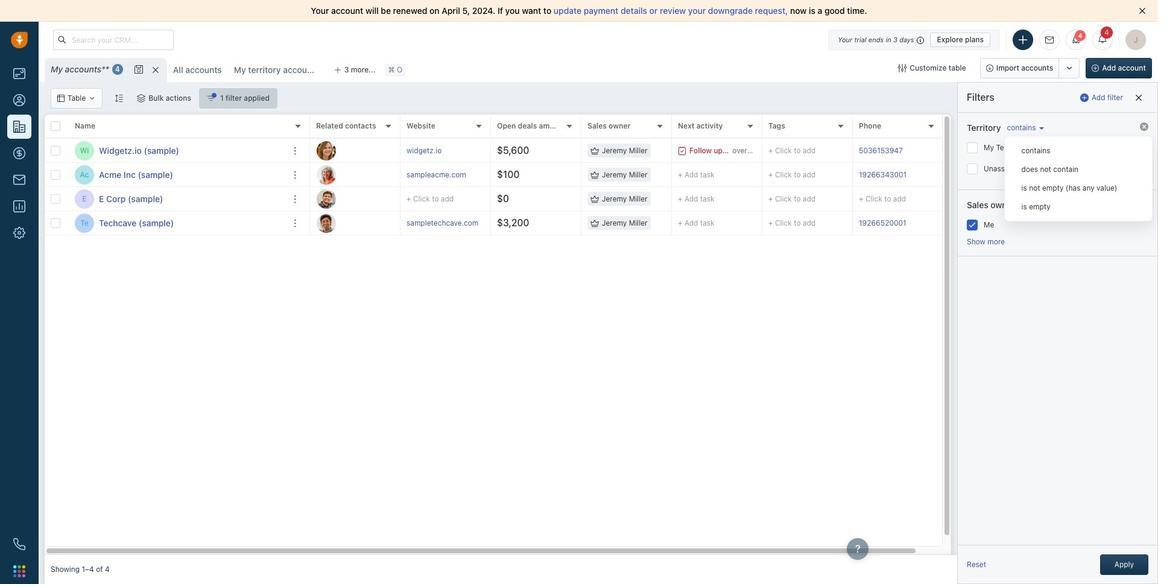 Task type: vqa. For each thing, say whether or not it's contained in the screenshot.
"What's new" image
no



Task type: describe. For each thing, give the bounding box(es) containing it.
Search your CRM... text field
[[53, 30, 174, 50]]

s image
[[317, 213, 336, 233]]

2 row group from the left
[[310, 139, 968, 235]]

close image
[[1139, 7, 1147, 14]]

l image
[[317, 165, 336, 184]]

j image
[[317, 189, 336, 209]]

j image
[[317, 141, 336, 160]]



Task type: locate. For each thing, give the bounding box(es) containing it.
row group
[[45, 139, 310, 235], [310, 139, 968, 235]]

grid
[[45, 115, 968, 555]]

phone element
[[7, 532, 31, 556]]

container_wx8msf4aqz5i3rn1 image
[[137, 94, 146, 103], [207, 94, 215, 103], [89, 95, 96, 102], [591, 146, 599, 155], [591, 170, 599, 179], [591, 195, 599, 203]]

phone image
[[13, 538, 25, 550]]

column header
[[69, 115, 310, 139]]

row
[[45, 115, 310, 139]]

press space to select this row. row
[[45, 139, 310, 163], [310, 139, 968, 163], [45, 163, 310, 187], [310, 163, 968, 187], [45, 187, 310, 211], [310, 187, 968, 211], [45, 211, 310, 235], [310, 211, 968, 235]]

freshworks switcher image
[[13, 565, 25, 577]]

container_wx8msf4aqz5i3rn1 image
[[899, 64, 907, 72], [57, 95, 65, 102], [678, 146, 687, 155], [591, 219, 599, 227]]

1 row group from the left
[[45, 139, 310, 235]]

style_myh0__igzzd8unmi image
[[115, 94, 123, 102]]

group
[[981, 58, 1080, 78]]



